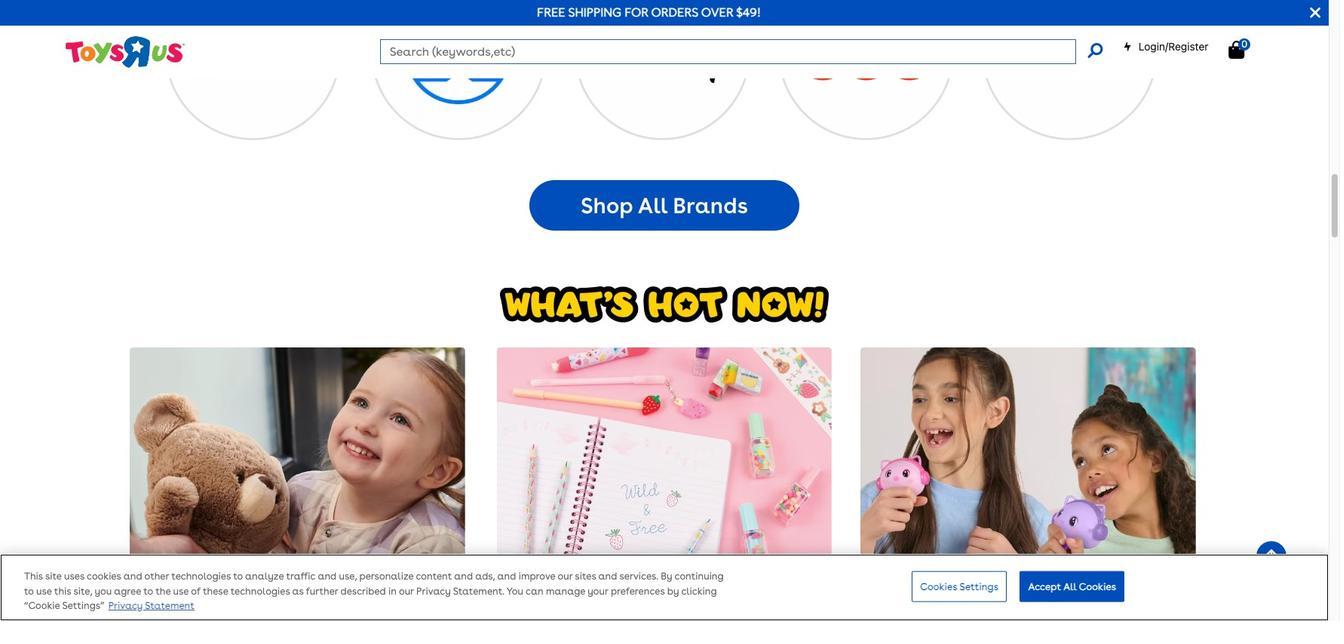 Task type: locate. For each thing, give the bounding box(es) containing it.
1 vertical spatial privacy
[[108, 601, 143, 612]]

mini toys
[[888, 587, 996, 616]]

and up statement.
[[454, 571, 473, 583]]

described
[[341, 586, 386, 597]]

1 use from the left
[[36, 586, 52, 597]]

services.
[[620, 571, 658, 583]]

1 horizontal spatial privacy
[[416, 586, 451, 597]]

content
[[416, 571, 452, 583]]

this
[[54, 586, 71, 597]]

toys
[[942, 587, 996, 616]]

2 horizontal spatial to
[[233, 571, 243, 583]]

ads,
[[475, 571, 495, 583]]

to down the this
[[24, 586, 34, 597]]

technologies down analyze
[[231, 586, 290, 597]]

"cookie
[[24, 601, 60, 612]]

these
[[203, 586, 228, 597]]

arts
[[522, 587, 572, 616]]

1 vertical spatial technologies
[[231, 586, 290, 597]]

free shipping for orders over $49! link
[[537, 5, 761, 20]]

over
[[701, 5, 734, 20]]

uses
[[64, 571, 84, 583]]

orders
[[651, 5, 698, 20]]

to
[[233, 571, 243, 583], [24, 586, 34, 597], [143, 586, 153, 597]]

1 vertical spatial our
[[399, 586, 414, 597]]

statement
[[145, 601, 194, 612]]

shipping
[[568, 5, 622, 20]]

of
[[191, 586, 200, 597]]

analyze
[[245, 571, 284, 583]]

this
[[24, 571, 43, 583]]

cookies
[[920, 581, 958, 592], [1079, 581, 1117, 592]]

our right in
[[399, 586, 414, 597]]

0 horizontal spatial privacy
[[108, 601, 143, 612]]

and up you
[[497, 571, 516, 583]]

privacy statement link
[[108, 601, 194, 612]]

and up further
[[318, 571, 337, 583]]

4 and from the left
[[497, 571, 516, 583]]

to left the
[[143, 586, 153, 597]]

technologies up of
[[171, 571, 231, 583]]

by
[[661, 571, 672, 583]]

mini
[[888, 587, 937, 616]]

this site uses cookies and other technologies to analyze traffic and use, personalize content and ads, and improve our sites and services. by continuing to use this site, you agree to the use of these technologies as further described in our privacy statement. you can manage your preferences by clicking "cookie settings"
[[24, 571, 724, 612]]

1 horizontal spatial use
[[173, 586, 189, 597]]

use
[[36, 586, 52, 597], [173, 586, 189, 597]]

our up the manage at the left
[[558, 571, 573, 583]]

whats hot now image
[[500, 287, 829, 323]]

arts & crafts
[[522, 587, 677, 616]]

0 horizontal spatial cookies
[[920, 581, 958, 592]]

accept
[[1028, 581, 1061, 592]]

statement.
[[453, 586, 504, 597]]

can
[[526, 586, 544, 597]]

cookies settings
[[920, 581, 999, 592]]

and
[[123, 571, 142, 583], [318, 571, 337, 583], [454, 571, 473, 583], [497, 571, 516, 583], [599, 571, 617, 583]]

0 horizontal spatial to
[[24, 586, 34, 597]]

privacy
[[416, 586, 451, 597], [108, 601, 143, 612]]

technologies
[[171, 571, 231, 583], [231, 586, 290, 597]]

preferences
[[611, 586, 665, 597]]

0 horizontal spatial use
[[36, 586, 52, 597]]

as
[[292, 586, 304, 597]]

settings"
[[62, 601, 105, 612]]

1 cookies from the left
[[920, 581, 958, 592]]

0 vertical spatial privacy
[[416, 586, 451, 597]]

your
[[588, 586, 608, 597]]

$49!
[[736, 5, 761, 20]]

cookies settings button
[[912, 571, 1007, 603]]

our
[[558, 571, 573, 583], [399, 586, 414, 597]]

and up agree on the left
[[123, 571, 142, 583]]

to left analyze
[[233, 571, 243, 583]]

in
[[388, 586, 397, 597]]

login/register
[[1139, 40, 1209, 53]]

for
[[625, 5, 648, 20]]

traffic
[[286, 571, 316, 583]]

stuffed animals
[[158, 587, 347, 616]]

0 link
[[1229, 38, 1260, 60]]

None search field
[[380, 39, 1102, 64]]

privacy down agree on the left
[[108, 601, 143, 612]]

and up your
[[599, 571, 617, 583]]

accept all cookies
[[1028, 581, 1117, 592]]

you
[[95, 586, 112, 597]]

1 horizontal spatial cookies
[[1079, 581, 1117, 592]]

use left of
[[173, 586, 189, 597]]

0 vertical spatial our
[[558, 571, 573, 583]]

use up "cookie
[[36, 586, 52, 597]]

privacy down content at the bottom of page
[[416, 586, 451, 597]]

site
[[45, 571, 62, 583]]

personalize
[[359, 571, 414, 583]]

2 cookies from the left
[[1079, 581, 1117, 592]]



Task type: vqa. For each thing, say whether or not it's contained in the screenshot.
$49!
yes



Task type: describe. For each thing, give the bounding box(es) containing it.
1 horizontal spatial our
[[558, 571, 573, 583]]

1 horizontal spatial to
[[143, 586, 153, 597]]

2 and from the left
[[318, 571, 337, 583]]

stuffed
[[158, 587, 244, 616]]

manage
[[546, 586, 585, 597]]

site,
[[73, 586, 92, 597]]

5 and from the left
[[599, 571, 617, 583]]

use,
[[339, 571, 357, 583]]

free
[[537, 5, 565, 20]]

Enter Keyword or Item No. search field
[[380, 39, 1076, 64]]

sites
[[575, 571, 596, 583]]

mini toys image
[[861, 348, 1197, 622]]

further
[[306, 586, 338, 597]]

1 and from the left
[[123, 571, 142, 583]]

arts and crafts image
[[497, 348, 832, 622]]

privacy statement
[[108, 601, 194, 612]]

3 and from the left
[[454, 571, 473, 583]]

&
[[578, 587, 595, 616]]

agree
[[114, 586, 141, 597]]

privacy inside this site uses cookies and other technologies to analyze traffic and use, personalize content and ads, and improve our sites and services. by continuing to use this site, you agree to the use of these technologies as further described in our privacy statement. you can manage your preferences by clicking "cookie settings"
[[416, 586, 451, 597]]

shopping bag image
[[1229, 41, 1245, 59]]

0 vertical spatial technologies
[[171, 571, 231, 583]]

cookies inside button
[[1079, 581, 1117, 592]]

by
[[667, 586, 679, 597]]

plush image
[[130, 347, 465, 622]]

free shipping for orders over $49!
[[537, 5, 761, 20]]

close button image
[[1310, 5, 1321, 21]]

other
[[145, 571, 169, 583]]

improve
[[519, 571, 555, 583]]

login/register button
[[1123, 39, 1209, 54]]

2 use from the left
[[173, 586, 189, 597]]

cookies inside button
[[920, 581, 958, 592]]

the
[[156, 586, 171, 597]]

0
[[1242, 38, 1248, 50]]

crafts
[[600, 587, 677, 616]]

settings
[[960, 581, 999, 592]]

clicking
[[681, 586, 717, 597]]

animals
[[250, 587, 347, 616]]

you
[[507, 586, 523, 597]]

accept all cookies button
[[1020, 571, 1125, 603]]

cookies
[[87, 571, 121, 583]]

continuing
[[675, 571, 724, 583]]

toys r us image
[[64, 35, 185, 69]]

all
[[1064, 581, 1077, 592]]

0 horizontal spatial our
[[399, 586, 414, 597]]



